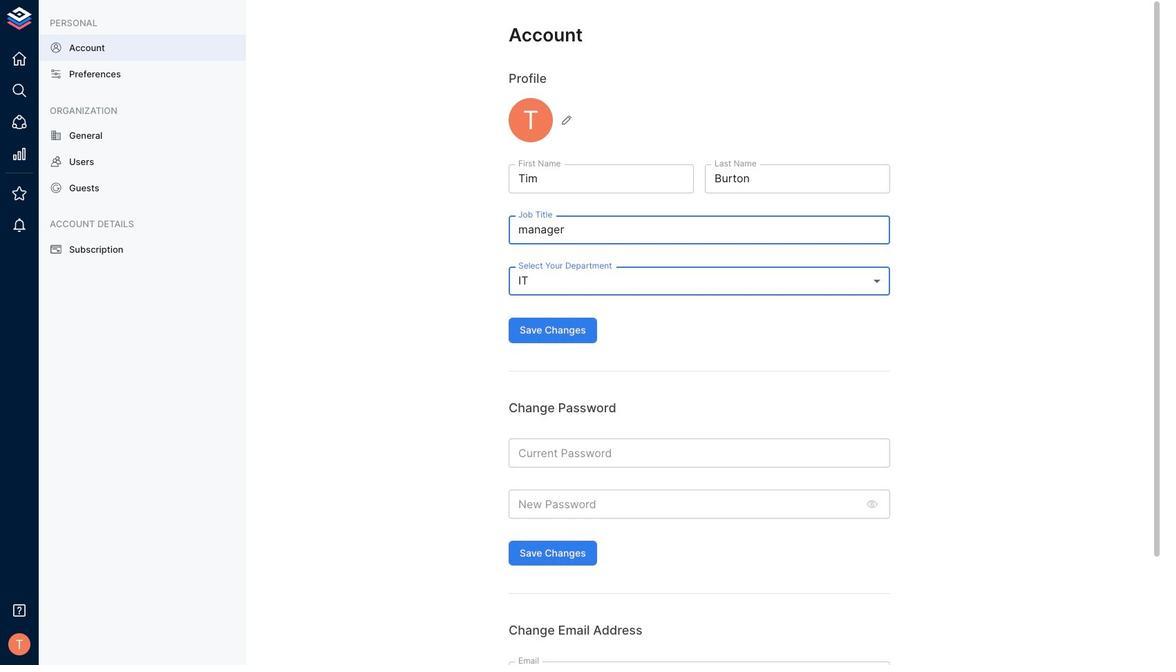 Task type: vqa. For each thing, say whether or not it's contained in the screenshot.
5th Bookmark image from the bottom
no



Task type: locate. For each thing, give the bounding box(es) containing it.
  field
[[509, 267, 890, 296]]

Password password field
[[509, 439, 890, 468], [509, 490, 858, 519]]

John text field
[[509, 165, 694, 194]]

1 vertical spatial password password field
[[509, 490, 858, 519]]

0 vertical spatial password password field
[[509, 439, 890, 468]]



Task type: describe. For each thing, give the bounding box(es) containing it.
2 password password field from the top
[[509, 490, 858, 519]]

1 password password field from the top
[[509, 439, 890, 468]]

Doe text field
[[705, 165, 890, 194]]

CEO text field
[[509, 216, 890, 245]]

you@example.com text field
[[509, 662, 890, 666]]



